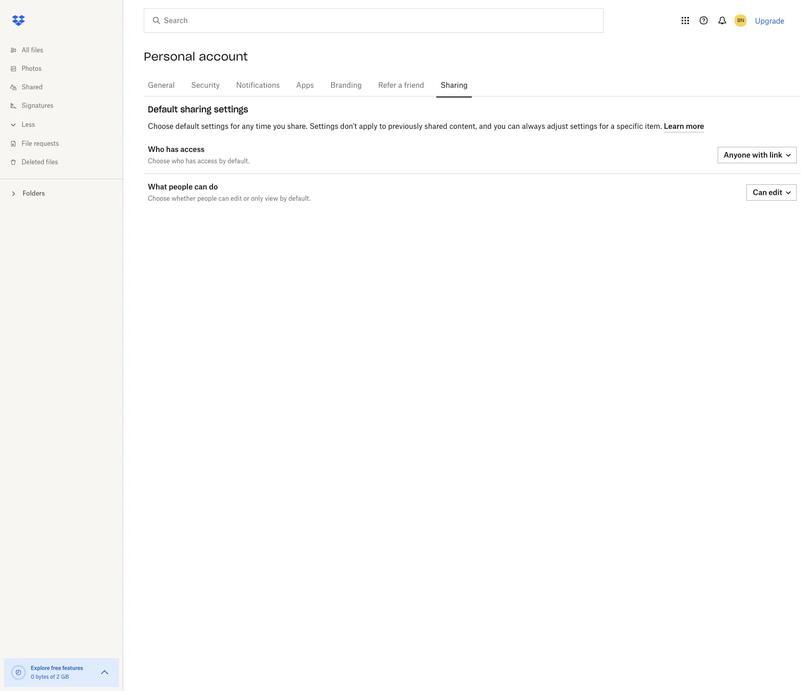 Task type: locate. For each thing, give the bounding box(es) containing it.
and
[[480, 123, 492, 130]]

by
[[219, 158, 226, 164], [280, 196, 287, 202]]

you
[[273, 123, 286, 130], [494, 123, 506, 130]]

can left do
[[195, 182, 207, 191]]

1 horizontal spatial a
[[611, 123, 615, 130]]

choose inside 'who has access choose who has access by default.'
[[148, 158, 170, 164]]

1 horizontal spatial by
[[280, 196, 287, 202]]

friend
[[405, 82, 425, 89]]

can edit
[[754, 188, 783, 197]]

2 horizontal spatial can
[[508, 123, 521, 130]]

1 vertical spatial default.
[[289, 196, 311, 202]]

1 vertical spatial access
[[198, 158, 217, 164]]

choose down the who
[[148, 158, 170, 164]]

1 horizontal spatial default.
[[289, 196, 311, 202]]

previously
[[389, 123, 423, 130]]

explore free features 0 bytes of 2 gb
[[31, 666, 83, 680]]

files right deleted
[[46, 159, 58, 165]]

security tab
[[187, 73, 224, 98]]

0 horizontal spatial people
[[169, 182, 193, 191]]

sharing
[[441, 82, 468, 89]]

by right view
[[280, 196, 287, 202]]

0 horizontal spatial has
[[166, 145, 179, 154]]

files for deleted files
[[46, 159, 58, 165]]

sharing tab
[[437, 73, 472, 98]]

all
[[22, 47, 29, 53]]

apply
[[359, 123, 378, 130]]

1 vertical spatial a
[[611, 123, 615, 130]]

default.
[[228, 158, 250, 164], [289, 196, 311, 202]]

access
[[181, 145, 205, 154], [198, 158, 217, 164]]

bn button
[[733, 12, 750, 29]]

a right the refer
[[399, 82, 403, 89]]

anyone with link
[[725, 151, 783, 159]]

0 horizontal spatial files
[[31, 47, 43, 53]]

0 horizontal spatial by
[[219, 158, 226, 164]]

signatures link
[[8, 97, 123, 115]]

can edit button
[[747, 185, 798, 201]]

can inside "choose default settings for any time you share. settings don't apply to previously shared content, and you can always adjust settings for a specific item. learn more"
[[508, 123, 521, 130]]

with
[[753, 151, 769, 159]]

0 vertical spatial default.
[[228, 158, 250, 164]]

people down do
[[197, 196, 217, 202]]

can left 'or'
[[219, 196, 229, 202]]

a left specific
[[611, 123, 615, 130]]

file requests link
[[8, 135, 123, 153]]

what people can do choose whether people can edit or only view by default.
[[148, 182, 311, 202]]

for left any
[[231, 123, 240, 130]]

settings for default
[[201, 123, 229, 130]]

0 vertical spatial has
[[166, 145, 179, 154]]

0 vertical spatial by
[[219, 158, 226, 164]]

all files link
[[8, 41, 123, 60]]

0 vertical spatial files
[[31, 47, 43, 53]]

you right time
[[273, 123, 286, 130]]

list containing all files
[[0, 35, 123, 179]]

you right and
[[494, 123, 506, 130]]

can left always
[[508, 123, 521, 130]]

account
[[199, 49, 248, 64]]

all files
[[22, 47, 43, 53]]

who has access choose who has access by default.
[[148, 145, 250, 164]]

settings
[[214, 104, 248, 115], [201, 123, 229, 130], [571, 123, 598, 130]]

for
[[231, 123, 240, 130], [600, 123, 609, 130]]

refer a friend
[[379, 82, 425, 89]]

files
[[31, 47, 43, 53], [46, 159, 58, 165]]

edit inside what people can do choose whether people can edit or only view by default.
[[231, 196, 242, 202]]

shared link
[[8, 78, 123, 97]]

1 horizontal spatial has
[[186, 158, 196, 164]]

2 vertical spatial can
[[219, 196, 229, 202]]

whether
[[172, 196, 196, 202]]

0 vertical spatial choose
[[148, 123, 174, 130]]

personal account
[[144, 49, 248, 64]]

anyone with link button
[[718, 147, 798, 163]]

choose default settings for any time you share. settings don't apply to previously shared content, and you can always adjust settings for a specific item. learn more
[[148, 122, 705, 130]]

default. up what people can do choose whether people can edit or only view by default.
[[228, 158, 250, 164]]

for left specific
[[600, 123, 609, 130]]

1 horizontal spatial edit
[[770, 188, 783, 197]]

to
[[380, 123, 387, 130]]

tab list
[[144, 72, 802, 98]]

branding
[[331, 82, 362, 89]]

1 vertical spatial by
[[280, 196, 287, 202]]

1 vertical spatial choose
[[148, 158, 170, 164]]

quota usage element
[[10, 665, 27, 681]]

choose inside "choose default settings for any time you share. settings don't apply to previously shared content, and you can always adjust settings for a specific item. learn more"
[[148, 123, 174, 130]]

has
[[166, 145, 179, 154], [186, 158, 196, 164]]

learn
[[665, 122, 685, 130]]

0 horizontal spatial edit
[[231, 196, 242, 202]]

settings
[[310, 123, 339, 130]]

access up do
[[198, 158, 217, 164]]

1 vertical spatial has
[[186, 158, 196, 164]]

personal
[[144, 49, 195, 64]]

apps
[[297, 82, 314, 89]]

edit left 'or'
[[231, 196, 242, 202]]

deleted files
[[22, 159, 58, 165]]

1 horizontal spatial you
[[494, 123, 506, 130]]

deleted files link
[[8, 153, 123, 172]]

photos link
[[8, 60, 123, 78]]

3 choose from the top
[[148, 196, 170, 202]]

by up what people can do choose whether people can edit or only view by default.
[[219, 158, 226, 164]]

1 vertical spatial people
[[197, 196, 217, 202]]

learn more button
[[665, 120, 705, 133]]

1 horizontal spatial for
[[600, 123, 609, 130]]

0 vertical spatial can
[[508, 123, 521, 130]]

0 vertical spatial access
[[181, 145, 205, 154]]

2 vertical spatial choose
[[148, 196, 170, 202]]

0 horizontal spatial for
[[231, 123, 240, 130]]

0 vertical spatial a
[[399, 82, 403, 89]]

access up who
[[181, 145, 205, 154]]

a inside tab
[[399, 82, 403, 89]]

people
[[169, 182, 193, 191], [197, 196, 217, 202]]

more
[[687, 122, 705, 130]]

free
[[51, 666, 61, 672]]

people up whether
[[169, 182, 193, 191]]

or
[[244, 196, 250, 202]]

tab list containing general
[[144, 72, 802, 98]]

default. inside what people can do choose whether people can edit or only view by default.
[[289, 196, 311, 202]]

file
[[22, 141, 32, 147]]

has up who
[[166, 145, 179, 154]]

list
[[0, 35, 123, 179]]

0 horizontal spatial a
[[399, 82, 403, 89]]

1 vertical spatial files
[[46, 159, 58, 165]]

a
[[399, 82, 403, 89], [611, 123, 615, 130]]

a inside "choose default settings for any time you share. settings don't apply to previously shared content, and you can always adjust settings for a specific item. learn more"
[[611, 123, 615, 130]]

settings down the default sharing settings
[[201, 123, 229, 130]]

0 horizontal spatial you
[[273, 123, 286, 130]]

what
[[148, 182, 167, 191]]

settings up any
[[214, 104, 248, 115]]

has right who
[[186, 158, 196, 164]]

0 horizontal spatial default.
[[228, 158, 250, 164]]

default. right view
[[289, 196, 311, 202]]

2 choose from the top
[[148, 158, 170, 164]]

choose down default at the left of page
[[148, 123, 174, 130]]

1 horizontal spatial can
[[219, 196, 229, 202]]

folders
[[23, 190, 45, 197]]

0 horizontal spatial can
[[195, 182, 207, 191]]

edit right can
[[770, 188, 783, 197]]

1 horizontal spatial files
[[46, 159, 58, 165]]

can
[[508, 123, 521, 130], [195, 182, 207, 191], [219, 196, 229, 202]]

choose
[[148, 123, 174, 130], [148, 158, 170, 164], [148, 196, 170, 202]]

who
[[148, 145, 165, 154]]

view
[[265, 196, 279, 202]]

dropbox image
[[8, 10, 29, 31]]

choose down 'what'
[[148, 196, 170, 202]]

files right the all
[[31, 47, 43, 53]]

1 choose from the top
[[148, 123, 174, 130]]

of
[[50, 675, 55, 680]]

edit
[[770, 188, 783, 197], [231, 196, 242, 202]]

edit inside can edit popup button
[[770, 188, 783, 197]]

who
[[172, 158, 184, 164]]

upgrade
[[756, 16, 785, 25]]



Task type: describe. For each thing, give the bounding box(es) containing it.
sharing
[[180, 104, 212, 115]]

branding tab
[[327, 73, 366, 98]]

can
[[754, 188, 768, 197]]

bytes
[[36, 675, 49, 680]]

by inside what people can do choose whether people can edit or only view by default.
[[280, 196, 287, 202]]

default
[[148, 104, 178, 115]]

photos
[[22, 66, 42, 72]]

less
[[22, 122, 35, 128]]

0 vertical spatial people
[[169, 182, 193, 191]]

gb
[[61, 675, 69, 680]]

refer
[[379, 82, 397, 89]]

2 you from the left
[[494, 123, 506, 130]]

bn
[[738, 17, 745, 24]]

notifications
[[236, 82, 280, 89]]

security
[[191, 82, 220, 89]]

1 vertical spatial can
[[195, 182, 207, 191]]

time
[[256, 123, 272, 130]]

folders button
[[0, 186, 123, 201]]

don't
[[341, 123, 357, 130]]

Search text field
[[164, 15, 583, 26]]

signatures
[[22, 103, 53, 109]]

files for all files
[[31, 47, 43, 53]]

requests
[[34, 141, 59, 147]]

file requests
[[22, 141, 59, 147]]

adjust
[[548, 123, 569, 130]]

shared
[[425, 123, 448, 130]]

deleted
[[22, 159, 44, 165]]

general
[[148, 82, 175, 89]]

item.
[[646, 123, 663, 130]]

0
[[31, 675, 34, 680]]

1 you from the left
[[273, 123, 286, 130]]

2 for from the left
[[600, 123, 609, 130]]

always
[[523, 123, 546, 130]]

content,
[[450, 123, 478, 130]]

default sharing settings
[[148, 104, 248, 115]]

anyone
[[725, 151, 751, 159]]

settings for sharing
[[214, 104, 248, 115]]

only
[[251, 196, 263, 202]]

apps tab
[[292, 73, 318, 98]]

link
[[770, 151, 783, 159]]

share.
[[288, 123, 308, 130]]

upgrade link
[[756, 16, 785, 25]]

shared
[[22, 84, 43, 90]]

1 for from the left
[[231, 123, 240, 130]]

any
[[242, 123, 254, 130]]

choose inside what people can do choose whether people can edit or only view by default.
[[148, 196, 170, 202]]

do
[[209, 182, 218, 191]]

default. inside 'who has access choose who has access by default.'
[[228, 158, 250, 164]]

by inside 'who has access choose who has access by default.'
[[219, 158, 226, 164]]

refer a friend tab
[[375, 73, 429, 98]]

features
[[62, 666, 83, 672]]

general tab
[[144, 73, 179, 98]]

notifications tab
[[232, 73, 284, 98]]

explore
[[31, 666, 50, 672]]

default
[[176, 123, 199, 130]]

less image
[[8, 120, 19, 130]]

2
[[56, 675, 60, 680]]

settings right adjust at the top right
[[571, 123, 598, 130]]

specific
[[617, 123, 644, 130]]

1 horizontal spatial people
[[197, 196, 217, 202]]



Task type: vqa. For each thing, say whether or not it's contained in the screenshot.
the leftmost for
yes



